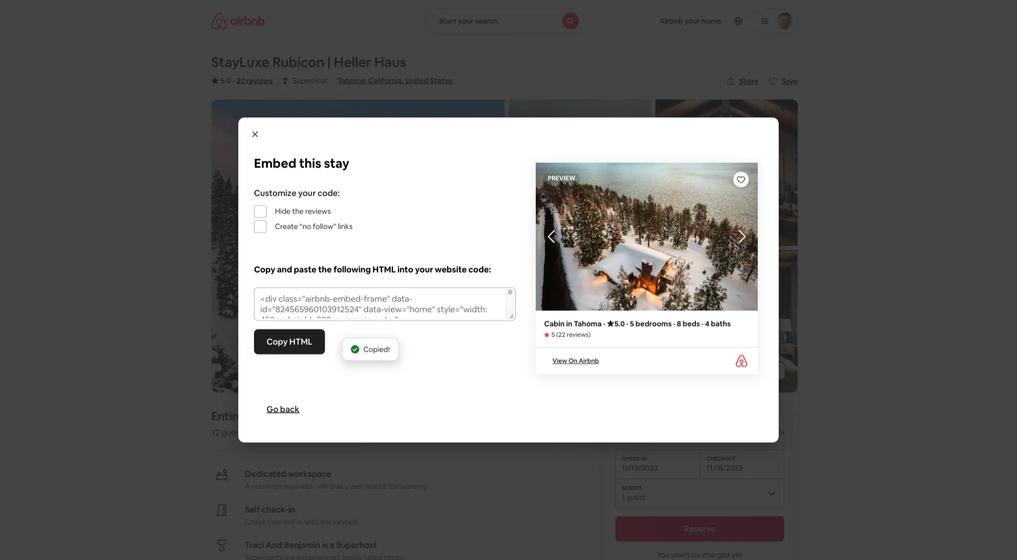 Task type: locate. For each thing, give the bounding box(es) containing it.
success image
[[351, 346, 360, 354]]

0 vertical spatial copy
[[254, 264, 276, 275]]

0 horizontal spatial bedrooms
[[516, 197, 555, 208]]

check-
[[262, 504, 289, 515]]

paste
[[294, 264, 317, 275]]

· inside · tahoma, california, united states
[[332, 76, 334, 87]]

website
[[435, 264, 467, 275]]

follow"
[[313, 222, 336, 231]]

0 horizontal spatial beds
[[568, 197, 587, 208]]

1 horizontal spatial tahoma
[[574, 319, 602, 329]]

1 horizontal spatial beds
[[683, 319, 700, 329]]

save
[[782, 77, 798, 86]]

0 horizontal spatial 4
[[593, 197, 598, 208]]

2 horizontal spatial 22
[[748, 427, 757, 437]]

self
[[245, 504, 260, 515]]

start your search
[[439, 16, 498, 26]]

1 vertical spatial beds
[[683, 319, 700, 329]]

email link
[[514, 232, 645, 271]]

0 vertical spatial 22
[[237, 76, 245, 85]]

0 horizontal spatial 5
[[509, 197, 514, 208]]

traci right by
[[334, 409, 361, 424]]

stay
[[324, 155, 350, 171]]

guests
[[221, 427, 247, 438]]

0 horizontal spatial 22
[[237, 76, 245, 85]]

cabin
[[415, 197, 437, 208], [545, 319, 565, 329]]

1 vertical spatial 8
[[677, 319, 682, 329]]

with inside the self check-in check yourself in with the keypad.
[[304, 518, 319, 527]]

0 vertical spatial beds
[[568, 197, 587, 208]]

links
[[338, 222, 353, 231]]

into
[[398, 264, 414, 275]]

22 for ·
[[237, 76, 245, 85]]

tahoma, california, united states button
[[338, 74, 452, 87]]

2 vertical spatial 5
[[552, 331, 555, 339]]

1 vertical spatial ★5.0
[[607, 319, 625, 329]]

your up hide the reviews
[[298, 188, 316, 199]]

1 vertical spatial tahoma
[[574, 319, 602, 329]]

1 vertical spatial copy
[[267, 337, 288, 348]]

0 vertical spatial 5
[[509, 197, 514, 208]]

baths
[[599, 197, 621, 208], [711, 319, 731, 329]]

copy and paste the following html into your website code :
[[254, 264, 491, 275]]

bedrooms inside embed modal "dialog"
[[636, 319, 672, 329]]

1 horizontal spatial 5
[[552, 331, 555, 339]]

show all photos button
[[702, 363, 786, 380]]

facebook
[[553, 342, 592, 353]]

2 horizontal spatial 5
[[630, 319, 634, 329]]

0 vertical spatial superhost
[[293, 76, 328, 85]]

your
[[458, 16, 474, 26], [298, 188, 316, 199], [415, 264, 433, 275]]

workspace
[[288, 469, 332, 480]]

1 horizontal spatial 8
[[677, 319, 682, 329]]

|
[[328, 53, 331, 71]]

united
[[406, 76, 429, 85]]

0 vertical spatial cabin
[[415, 197, 437, 208]]

with up traci and benjamin is a superhost
[[304, 518, 319, 527]]

copy for copy and paste the following html into your website code :
[[254, 264, 276, 275]]

1 horizontal spatial 22
[[559, 331, 566, 339]]

view on airbnb button
[[553, 357, 599, 366]]

the
[[292, 207, 304, 216], [318, 264, 332, 275], [321, 518, 332, 527]]

8
[[561, 197, 566, 208], [677, 319, 682, 329]]

0 vertical spatial your
[[458, 16, 474, 26]]

1 horizontal spatial 22 reviews button
[[748, 427, 785, 437]]

preview
[[548, 174, 576, 182]]

with
[[300, 482, 315, 492], [304, 518, 319, 527]]

1 vertical spatial the
[[318, 264, 332, 275]]

0 horizontal spatial traci
[[245, 540, 264, 551]]

copy inside button
[[267, 337, 288, 348]]

cabin in tahoma · ★5.0 · 5 bedrooms · 8 beds · 4 baths up )
[[545, 319, 731, 329]]

1 vertical spatial 22
[[559, 331, 566, 339]]

★5.0
[[484, 197, 504, 208], [607, 319, 625, 329]]

your right into
[[415, 264, 433, 275]]

0 vertical spatial ★5.0
[[484, 197, 504, 208]]

suited
[[366, 482, 387, 492]]

go
[[267, 404, 279, 415]]

gather around the table for a feast with a view! enjoy the beauty of lake tahoe while savoring every bite in our modern rustic dining area. image
[[509, 251, 652, 393]]

0 vertical spatial tahoma
[[447, 197, 478, 208]]

tahoma,
[[338, 76, 367, 85]]

in
[[439, 197, 445, 208], [567, 319, 573, 329], [289, 504, 296, 515], [297, 518, 303, 527]]

baths inside embed modal "dialog"
[[711, 319, 731, 329]]

5.0 · 22 reviews
[[221, 76, 273, 85]]

and
[[277, 264, 292, 275]]

1 horizontal spatial 4
[[705, 319, 710, 329]]

copy html button
[[254, 330, 325, 355]]

stayluxe rubicon | heller haus
[[211, 53, 407, 71]]

all
[[744, 367, 751, 376]]

that's
[[330, 482, 349, 492]]

1 horizontal spatial traci
[[334, 409, 361, 424]]

1 vertical spatial superhost
[[336, 540, 377, 551]]

yourself
[[268, 518, 295, 527]]

dedicated workspace a common area with wifi that's well-suited for working.
[[245, 469, 429, 492]]

2 horizontal spatial your
[[458, 16, 474, 26]]

0 horizontal spatial your
[[298, 188, 316, 199]]

cabin in tahoma · ★5.0 · 5 bedrooms · 8 beds · 4 baths image
[[536, 163, 758, 311], [536, 163, 758, 311]]

2 vertical spatial 22
[[748, 427, 757, 437]]

5
[[509, 197, 514, 208], [630, 319, 634, 329], [552, 331, 555, 339]]

traci and benjamin is a superhost
[[245, 540, 377, 551]]

5.0
[[221, 76, 231, 85]]

area
[[284, 482, 298, 492]]

search
[[475, 16, 498, 26]]

whatsapp link
[[514, 280, 645, 319]]

1 horizontal spatial escape to our lavish mountain cabin in lake tahoe and wake up to the serenity of a sunrise overlooking the pristine waters of the lake. image
[[509, 100, 652, 246]]

reviews
[[247, 76, 273, 85], [305, 207, 331, 216], [567, 331, 589, 339], [758, 427, 785, 437]]

0 horizontal spatial escape to our lavish mountain cabin in lake tahoe and wake up to the serenity of a sunrise overlooking the pristine waters of the lake. image
[[211, 100, 505, 393]]

1 vertical spatial with
[[304, 518, 319, 527]]

is
[[322, 540, 328, 551]]

1 horizontal spatial your
[[415, 264, 433, 275]]

22 reviews button
[[237, 75, 273, 86], [748, 427, 785, 437]]

traci left and
[[245, 540, 264, 551]]

0 vertical spatial 4
[[593, 197, 598, 208]]

0 vertical spatial traci
[[334, 409, 361, 424]]

your inside button
[[458, 16, 474, 26]]

entire cabin hosted by traci and benjamin 12 guests
[[211, 409, 438, 438]]

0 horizontal spatial tahoma
[[447, 197, 478, 208]]

1 vertical spatial html
[[290, 337, 313, 348]]

0 vertical spatial baths
[[599, 197, 621, 208]]

0 horizontal spatial 8
[[561, 197, 566, 208]]

superhost down stayluxe rubicon | heller haus
[[293, 76, 328, 85]]

5 ( 22 reviews )
[[552, 331, 591, 339]]

1 vertical spatial 5
[[630, 319, 634, 329]]

benjamin
[[284, 540, 320, 551]]

go back button
[[267, 404, 300, 415]]

1 horizontal spatial html
[[373, 264, 396, 275]]

22 inside embed modal "dialog"
[[559, 331, 566, 339]]

cabin in tahoma · ★5.0 · 5 bedrooms · 8 beds · 4 baths
[[415, 197, 621, 208], [545, 319, 731, 329]]

1 horizontal spatial ★5.0
[[607, 319, 625, 329]]

create "no follow" links
[[275, 222, 353, 231]]

1 vertical spatial cabin in tahoma · ★5.0 · 5 bedrooms · 8 beds · 4 baths
[[545, 319, 731, 329]]

the inside the self check-in check yourself in with the keypad.
[[321, 518, 332, 527]]

0 vertical spatial html
[[373, 264, 396, 275]]

with down workspace
[[300, 482, 315, 492]]

2 vertical spatial the
[[321, 518, 332, 527]]

0 horizontal spatial 22 reviews button
[[237, 75, 273, 86]]

escape to our lavish mountain cabin in lake tahoe and wake up to the serenity of a sunrise overlooking the pristine waters of the lake. image
[[211, 100, 505, 393], [509, 100, 652, 246]]

1 vertical spatial 4
[[705, 319, 710, 329]]

★5.0 inside embed modal "dialog"
[[607, 319, 625, 329]]

the right paste
[[318, 264, 332, 275]]

0 vertical spatial with
[[300, 482, 315, 492]]

the left 'keypad.' at the bottom left of page
[[321, 518, 332, 527]]

your for search
[[458, 16, 474, 26]]

1 horizontal spatial cabin
[[545, 319, 565, 329]]

1 escape to our lavish mountain cabin in lake tahoe and wake up to the serenity of a sunrise overlooking the pristine waters of the lake. image from the left
[[211, 100, 505, 393]]

1 horizontal spatial bedrooms
[[636, 319, 672, 329]]

1 vertical spatial your
[[298, 188, 316, 199]]

haus
[[375, 53, 407, 71]]

cabin in tahoma · ★5.0 · 5 bedrooms · 8 beds · 4 baths down "preview"
[[415, 197, 621, 208]]

beds
[[568, 197, 587, 208], [683, 319, 700, 329]]

airbnb belo image
[[736, 355, 748, 368]]

0 horizontal spatial html
[[290, 337, 313, 348]]

with inside the dedicated workspace a common area with wifi that's well-suited for working.
[[300, 482, 315, 492]]

hide
[[275, 207, 291, 216]]

start
[[439, 16, 457, 26]]

your right start
[[458, 16, 474, 26]]

by
[[318, 409, 332, 424]]

1 vertical spatial baths
[[711, 319, 731, 329]]

11/18/2023
[[707, 464, 743, 473]]

bedrooms
[[516, 197, 555, 208], [636, 319, 672, 329]]

22
[[237, 76, 245, 85], [559, 331, 566, 339], [748, 427, 757, 437]]

go back
[[267, 404, 300, 415]]

· tahoma, california, united states
[[332, 76, 452, 87]]

1 vertical spatial cabin
[[545, 319, 565, 329]]

0 vertical spatial 22 reviews button
[[237, 75, 273, 86]]

superhost right a on the bottom of the page
[[336, 540, 377, 551]]

1 horizontal spatial baths
[[711, 319, 731, 329]]

1 vertical spatial bedrooms
[[636, 319, 672, 329]]

the right hide
[[292, 207, 304, 216]]

"no
[[300, 222, 311, 231]]



Task type: describe. For each thing, give the bounding box(es) containing it.
hosted
[[278, 409, 316, 424]]

well-
[[350, 482, 366, 492]]

0 vertical spatial bedrooms
[[516, 197, 555, 208]]

code
[[469, 264, 489, 275]]

4 inside embed modal "dialog"
[[705, 319, 710, 329]]

code:
[[318, 188, 340, 199]]

beds inside embed modal "dialog"
[[683, 319, 700, 329]]

0 horizontal spatial superhost
[[293, 76, 328, 85]]

check
[[245, 518, 267, 527]]

share button
[[723, 72, 763, 90]]

dedicated
[[245, 469, 286, 480]]

copy for copy html
[[267, 337, 288, 348]]

12
[[211, 427, 220, 438]]

states
[[430, 76, 452, 85]]

this
[[299, 155, 322, 171]]

0 horizontal spatial ★5.0
[[484, 197, 504, 208]]

working.
[[400, 482, 429, 492]]

whatsapp
[[553, 294, 596, 305]]

copied! group
[[342, 338, 399, 361]]

you won't be charged yet
[[658, 551, 743, 560]]

email
[[553, 246, 575, 257]]

and benjamin
[[363, 409, 438, 424]]

8 inside embed modal "dialog"
[[677, 319, 682, 329]]

wifi
[[316, 482, 328, 492]]

:
[[489, 264, 491, 275]]

<div class="airbnb-embed-frame" data-id="824565960103912524" data-view="home" style="width: 450px; height: 300px; margin: auto;"><a href="https://www.airbnb.com/rooms/824565960103912524?check_in=2023-11-13&amp;check_out=2023-11-18&amp;guests=1&amp;adults=1&amp;s=66&amp;source=embed_widget">View On Airbnb</a><a href="https://www.airbnb.com/rooms/824565960103912524?check_in=2023-11-13&amp;check_out=2023-11-18&amp;guests=1&amp;adults=1&amp;s=66&amp;source=embed_widget" rel="nofollow">Cabin in Tahoma · ★5.0 · 5 bedrooms · 8 beds · 4 baths</a><script async="" src="https://www.airbnb.com/embeddable/airbnb_jssdk"></script></div> text field
[[256, 290, 514, 319]]

0 vertical spatial cabin in tahoma · ★5.0 · 5 bedrooms · 8 beds · 4 baths
[[415, 197, 621, 208]]

11/13/2023
[[622, 464, 658, 473]]

cabin inside embed modal "dialog"
[[545, 319, 565, 329]]

1 vertical spatial traci
[[245, 540, 264, 551]]

on
[[569, 357, 578, 365]]

(
[[557, 331, 559, 339]]

cozy up with loved ones in our luxurious living room, complete with comfortable sofas, a warm fireplace, and board games - the perfect spot for laughter, conversation, and relaxation in our modern, yet rustic mountain cabin. image
[[656, 100, 798, 246]]

embed
[[254, 155, 297, 171]]

airbnb
[[579, 357, 599, 365]]

keypad.
[[334, 518, 360, 527]]

yet
[[732, 551, 743, 560]]

2 vertical spatial your
[[415, 264, 433, 275]]

customize your code:
[[254, 188, 340, 199]]

rubicon
[[273, 53, 325, 71]]

and
[[266, 540, 282, 551]]

cabin
[[246, 409, 275, 424]]

0 vertical spatial the
[[292, 207, 304, 216]]

view
[[553, 357, 568, 365]]

save button
[[765, 72, 803, 90]]

Start your search search field
[[426, 8, 584, 34]]

heller
[[334, 53, 372, 71]]

1 vertical spatial 22 reviews button
[[748, 427, 785, 437]]

create
[[275, 222, 298, 231]]

22 for (
[[559, 331, 566, 339]]

you
[[658, 551, 670, 560]]

start your search button
[[426, 8, 584, 34]]

hide the reviews
[[275, 207, 331, 216]]

)
[[589, 331, 591, 339]]

escape to your own mountain oasis with stunning lake views, where luxury meets nature in a perfectly curated bedroom complete with plush linens, cozy pillows, beautiful curtains, a charming chair, and a touch of greenery to awaken your senses. image
[[656, 251, 798, 393]]

0 horizontal spatial cabin
[[415, 197, 437, 208]]

profile element
[[596, 0, 798, 42]]

2 escape to our lavish mountain cabin in lake tahoe and wake up to the serenity of a sunrise overlooking the pristine waters of the lake. image from the left
[[509, 100, 652, 246]]

photos
[[753, 367, 777, 376]]

󰀃
[[283, 76, 287, 86]]

tahoma inside embed modal "dialog"
[[574, 319, 602, 329]]

show all photos
[[723, 367, 777, 376]]

0 horizontal spatial baths
[[599, 197, 621, 208]]

common
[[252, 482, 282, 492]]

stayluxe
[[211, 53, 270, 71]]

1 horizontal spatial superhost
[[336, 540, 377, 551]]

self check-in check yourself in with the keypad.
[[245, 504, 360, 527]]

won't
[[672, 551, 691, 560]]

share
[[740, 77, 759, 86]]

copied!
[[364, 345, 390, 355]]

view on airbnb
[[553, 357, 599, 365]]

cabin in tahoma · ★5.0 · 5 bedrooms · 8 beds · 4 baths inside embed modal "dialog"
[[545, 319, 731, 329]]

for
[[389, 482, 398, 492]]

back
[[280, 404, 300, 415]]

html inside button
[[290, 337, 313, 348]]

facebook link
[[514, 329, 645, 367]]

traci inside entire cabin hosted by traci and benjamin 12 guests
[[334, 409, 361, 424]]

show
[[723, 367, 742, 376]]

reserve
[[685, 524, 716, 535]]

embed modal dialog
[[238, 118, 779, 443]]

be
[[692, 551, 701, 560]]

california,
[[369, 76, 404, 85]]

charged
[[703, 551, 731, 560]]

following
[[334, 264, 371, 275]]

embed this stay
[[254, 155, 350, 171]]

0 vertical spatial 8
[[561, 197, 566, 208]]

your for code:
[[298, 188, 316, 199]]

in inside embed modal "dialog"
[[567, 319, 573, 329]]

22 reviews
[[748, 427, 785, 437]]

entire
[[211, 409, 243, 424]]



Task type: vqa. For each thing, say whether or not it's contained in the screenshot.
Point in the we have been wanting to stay at art villa for approximately one year, however during our last few trips to costa rica the villa was booked out on the dates we wished to visit. we finally got the chance to stay here, and it was just as amazing as we expected. the villa is stunning, the sunset views are unmatched and the amenities are almost hotel like. it is huge, felt a bit overwhelming for only two people lol. although this is an airbnb they do offer food, spa services, and an easily accessible sauna on the property. there is also a gym located on the lower floor of the villa, which gave it more of a hotel feel. i had seen some negative reviews leading up to our stay regarding bugs in the villa, cleanliness etc. i want to point out that this is completely normal in costa rica so please don't let these reviews scare you away from staying here. the villa is located up a hill, literally in the trees. yes there are bugs and wildlife, but this is to be expected. we will be back!
no



